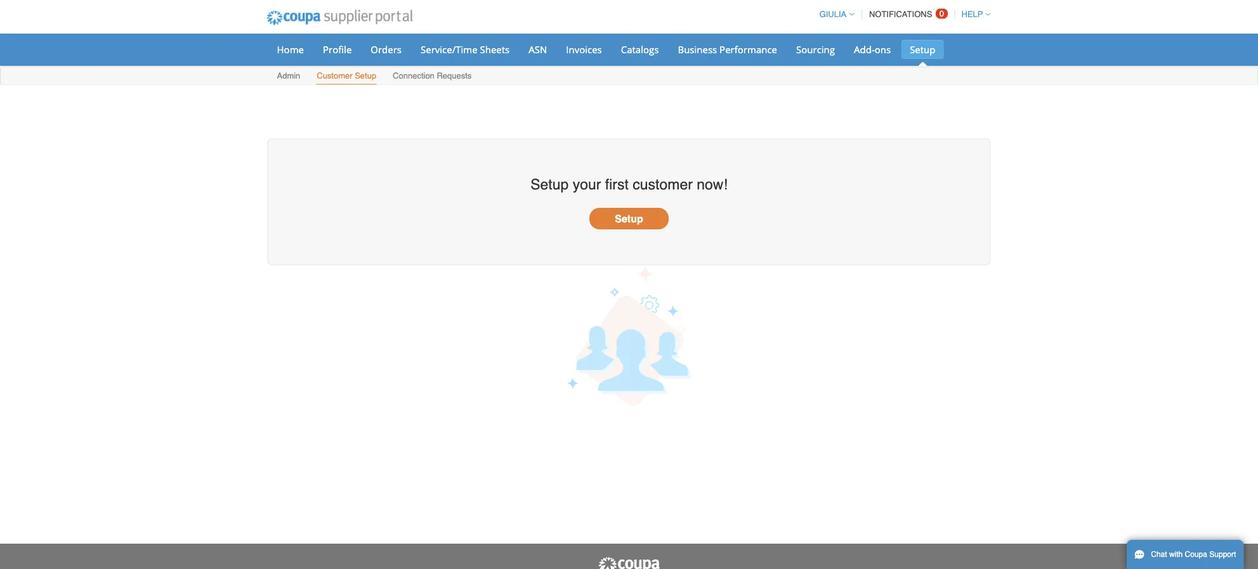 Task type: describe. For each thing, give the bounding box(es) containing it.
setup button
[[589, 208, 669, 230]]

setup down notifications 0
[[910, 43, 936, 56]]

giulia link
[[814, 10, 854, 19]]

first
[[605, 176, 629, 193]]

setup link
[[902, 40, 944, 59]]

add-ons
[[854, 43, 891, 56]]

admin
[[277, 71, 300, 81]]

support
[[1209, 551, 1236, 560]]

service/time sheets link
[[412, 40, 518, 59]]

setup right the customer
[[355, 71, 376, 81]]

sheets
[[480, 43, 510, 56]]

business
[[678, 43, 717, 56]]

customer setup link
[[316, 68, 377, 85]]

0
[[940, 9, 944, 18]]

home link
[[269, 40, 312, 59]]

business performance link
[[670, 40, 785, 59]]

0 horizontal spatial coupa supplier portal image
[[258, 2, 421, 34]]

help
[[962, 10, 983, 19]]

giulia
[[820, 10, 847, 19]]

service/time sheets
[[421, 43, 510, 56]]

chat with coupa support button
[[1127, 541, 1244, 570]]

profile link
[[315, 40, 360, 59]]

with
[[1169, 551, 1183, 560]]

add-
[[854, 43, 875, 56]]

sourcing link
[[788, 40, 843, 59]]

coupa
[[1185, 551, 1207, 560]]

chat with coupa support
[[1151, 551, 1236, 560]]

connection
[[393, 71, 435, 81]]

customer
[[317, 71, 353, 81]]



Task type: vqa. For each thing, say whether or not it's contained in the screenshot.
"Users" to the right
no



Task type: locate. For each thing, give the bounding box(es) containing it.
customer
[[633, 176, 693, 193]]

catalogs link
[[613, 40, 667, 59]]

performance
[[720, 43, 777, 56]]

your
[[573, 176, 601, 193]]

0 vertical spatial coupa supplier portal image
[[258, 2, 421, 34]]

coupa supplier portal image
[[258, 2, 421, 34], [597, 557, 661, 570]]

ons
[[875, 43, 891, 56]]

navigation
[[814, 2, 991, 27]]

1 horizontal spatial coupa supplier portal image
[[597, 557, 661, 570]]

now!
[[697, 176, 728, 193]]

business performance
[[678, 43, 777, 56]]

invoices
[[566, 43, 602, 56]]

home
[[277, 43, 304, 56]]

add-ons link
[[846, 40, 899, 59]]

notifications
[[869, 10, 932, 19]]

setup your first customer now!
[[531, 176, 728, 193]]

setup down setup your first customer now!
[[615, 213, 643, 225]]

help link
[[956, 10, 991, 19]]

profile
[[323, 43, 352, 56]]

connection requests link
[[392, 68, 472, 85]]

orders
[[371, 43, 402, 56]]

navigation containing notifications 0
[[814, 2, 991, 27]]

orders link
[[362, 40, 410, 59]]

notifications 0
[[869, 9, 944, 19]]

1 vertical spatial coupa supplier portal image
[[597, 557, 661, 570]]

setup left the your
[[531, 176, 569, 193]]

setup inside button
[[615, 213, 643, 225]]

setup
[[910, 43, 936, 56], [355, 71, 376, 81], [531, 176, 569, 193], [615, 213, 643, 225]]

asn
[[529, 43, 547, 56]]

asn link
[[520, 40, 555, 59]]

sourcing
[[796, 43, 835, 56]]

connection requests
[[393, 71, 472, 81]]

catalogs
[[621, 43, 659, 56]]

chat
[[1151, 551, 1167, 560]]

requests
[[437, 71, 472, 81]]

admin link
[[276, 68, 301, 85]]

service/time
[[421, 43, 478, 56]]

customer setup
[[317, 71, 376, 81]]

invoices link
[[558, 40, 610, 59]]



